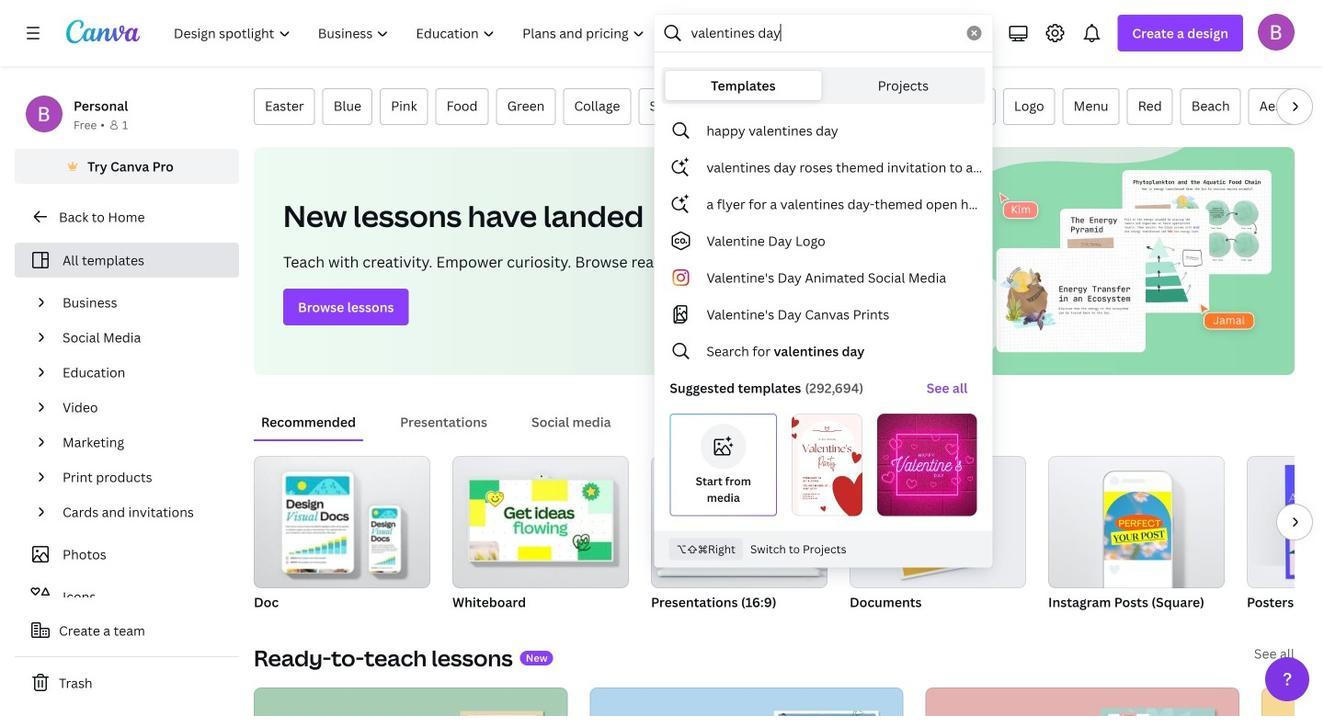 Task type: describe. For each thing, give the bounding box(es) containing it.
new lessons have landed image
[[953, 147, 1295, 375]]

polygons and pythagorean theorem image
[[590, 688, 904, 716]]

life cycles image
[[254, 688, 568, 716]]

pronouns image
[[926, 688, 1240, 716]]



Task type: vqa. For each thing, say whether or not it's contained in the screenshot.
THE PRO
no



Task type: locate. For each thing, give the bounding box(es) containing it.
bob builder image
[[1258, 14, 1295, 50]]

whiteboard image
[[453, 456, 629, 589], [470, 480, 612, 560]]

2 customise this template image from the left
[[877, 414, 977, 516]]

document image
[[850, 456, 1026, 589], [881, 463, 974, 580]]

art history 101 image
[[1262, 688, 1324, 716]]

1 horizontal spatial customise this template image
[[877, 414, 977, 516]]

0 horizontal spatial customise this template image
[[792, 414, 863, 516]]

None search field
[[654, 15, 993, 568]]

poster (18 × 24 in portrait) image
[[1247, 456, 1324, 589], [1285, 465, 1324, 579]]

top level navigation element
[[162, 15, 728, 52]]

presentation (16:9) image
[[651, 456, 828, 589], [669, 482, 811, 560]]

instagram post (square) image
[[1049, 456, 1225, 589], [1104, 492, 1172, 560]]

customise this template image
[[792, 414, 863, 516], [877, 414, 977, 516]]

Search search field
[[691, 16, 956, 51]]

list box
[[655, 112, 992, 524]]

doc image
[[254, 456, 430, 589], [254, 456, 430, 589]]

1 customise this template image from the left
[[792, 414, 863, 516]]



